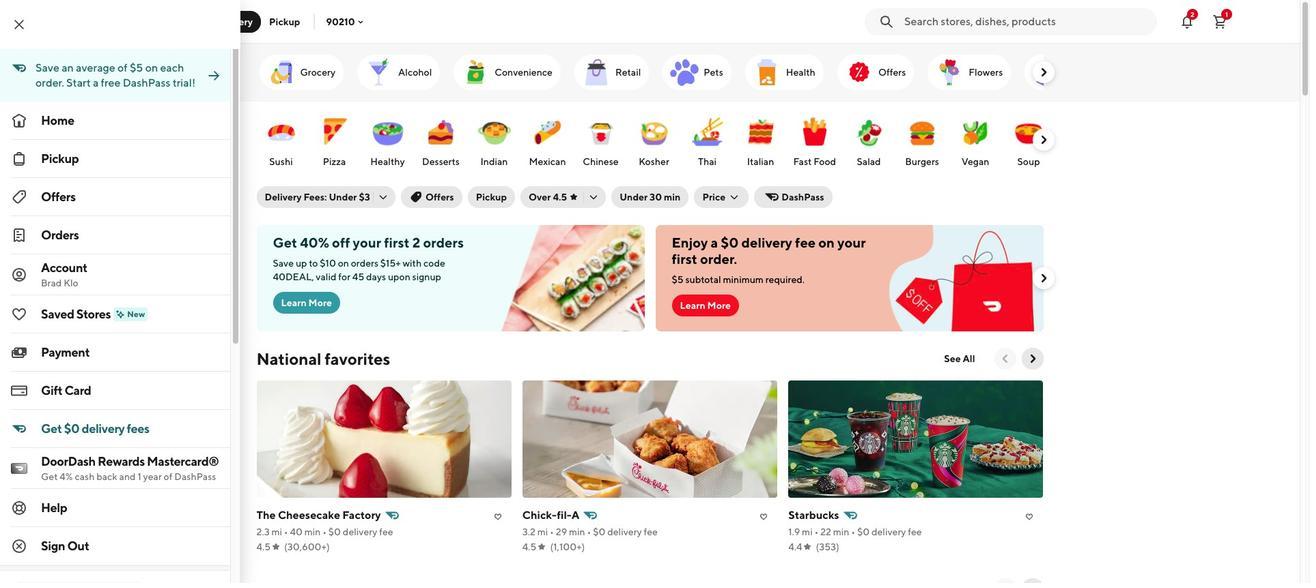 Task type: locate. For each thing, give the bounding box(es) containing it.
0 vertical spatial next button of carousel image
[[1037, 133, 1050, 147]]

1 vertical spatial next button of carousel image
[[1037, 272, 1050, 286]]

$​0 down the cheesecake factory
[[328, 527, 341, 538]]

mi for chick-
[[537, 527, 548, 538]]

4.5 for the cheesecake factory
[[256, 542, 271, 553]]

more for a
[[707, 301, 731, 311]]

salad
[[857, 156, 881, 167]]

0 vertical spatial delivery
[[216, 16, 253, 27]]

1 right and
[[138, 472, 141, 483]]

2 mi from the left
[[537, 527, 548, 538]]

$​0 right 22
[[857, 527, 870, 538]]

fee
[[795, 235, 816, 251], [379, 527, 393, 538], [644, 527, 658, 538], [908, 527, 922, 538]]

close image
[[11, 16, 27, 33]]

0 horizontal spatial your
[[353, 235, 381, 251]]

first
[[384, 235, 410, 251], [672, 251, 697, 267]]

mi right 3.2
[[537, 527, 548, 538]]

favorites
[[325, 350, 390, 369]]

2 horizontal spatial dashpass
[[782, 192, 824, 203]]

dashpass inside save an average of $5 on each order. start a free dashpass trial!
[[123, 77, 170, 89]]

1 horizontal spatial first
[[672, 251, 697, 267]]

3.2
[[522, 527, 535, 538]]

the
[[256, 510, 276, 523]]

learn more button down subtotal
[[672, 295, 739, 317]]

under left 30 on the top of the page
[[620, 192, 648, 203]]

1 horizontal spatial your
[[837, 235, 866, 251]]

under
[[329, 192, 357, 203], [620, 192, 648, 203]]

mi right the 1.9
[[802, 527, 813, 538]]

3 $​0 from the left
[[857, 527, 870, 538]]

mi for the
[[271, 527, 282, 538]]

1
[[1225, 10, 1228, 18], [138, 472, 141, 483]]

1 vertical spatial a
[[711, 235, 718, 251]]

$0 up $5 subtotal minimum required.
[[721, 235, 739, 251]]

0 horizontal spatial pickup
[[41, 152, 79, 166]]

0 vertical spatial 2
[[1191, 10, 1195, 18]]

learn more button for 40%
[[273, 292, 340, 314]]

2
[[1191, 10, 1195, 18], [412, 235, 420, 251]]

more down valid
[[308, 298, 332, 309]]

• right 29
[[587, 527, 591, 538]]

delivery right 22
[[871, 527, 906, 538]]

1 horizontal spatial pickup button
[[468, 186, 515, 208]]

saved stores
[[41, 307, 111, 322]]

0 vertical spatial 1
[[1225, 10, 1228, 18]]

1 your from the left
[[353, 235, 381, 251]]

1 horizontal spatial 2
[[1191, 10, 1195, 18]]

save an average of $5 on each order. start a free dashpass trial! status
[[0, 49, 206, 102]]

learn down subtotal
[[680, 301, 705, 311]]

22
[[820, 527, 831, 538]]

learn down 40deal,
[[281, 298, 307, 309]]

fee for chick-fil-a
[[644, 527, 658, 538]]

national favorites
[[256, 350, 390, 369]]

0 vertical spatial pickup button
[[261, 11, 308, 32]]

more
[[308, 298, 332, 309], [707, 301, 731, 311]]

first inside enjoy a $0 delivery fee on your first order.
[[672, 251, 697, 267]]

0 vertical spatial orders
[[423, 235, 464, 251]]

more down subtotal
[[707, 301, 731, 311]]

next button of carousel image right previous button of carousel icon
[[1026, 352, 1039, 366]]

of right "year"
[[164, 472, 172, 483]]

1 vertical spatial save
[[273, 258, 294, 269]]

mi right 2.3
[[271, 527, 282, 538]]

2 up with
[[412, 235, 420, 251]]

2 click to add this store to your saved list image from the left
[[1021, 510, 1038, 526]]

1 horizontal spatial offers
[[425, 192, 454, 203]]

of up free
[[117, 61, 128, 74]]

save left an
[[36, 61, 59, 74]]

convenience link
[[454, 55, 561, 90]]

$​0 right 29
[[593, 527, 605, 538]]

1 horizontal spatial $​0
[[593, 527, 605, 538]]

0 horizontal spatial $5
[[130, 61, 143, 74]]

2 left 2 items, open order cart icon
[[1191, 10, 1195, 18]]

italian
[[747, 156, 774, 167]]

1 $​0 from the left
[[328, 527, 341, 538]]

pets image
[[668, 56, 701, 89]]

previous button of carousel image
[[998, 352, 1012, 366]]

save inside save an average of $5 on each order. start a free dashpass trial!
[[36, 61, 59, 74]]

1.9
[[788, 527, 800, 538]]

0 horizontal spatial save
[[36, 61, 59, 74]]

order. up subtotal
[[700, 251, 737, 267]]

offers button
[[401, 186, 462, 208]]

0 horizontal spatial order.
[[36, 77, 64, 89]]

card
[[65, 384, 91, 398]]

0 horizontal spatial dashpass
[[123, 77, 170, 89]]

1 vertical spatial orders
[[351, 258, 378, 269]]

klo
[[64, 278, 78, 289]]

$0 up doordash at the left
[[64, 422, 79, 436]]

delivery right 29
[[607, 527, 642, 538]]

offers up the "orders"
[[41, 190, 76, 204]]

1 horizontal spatial dashpass
[[174, 472, 216, 483]]

delivery for starbucks
[[871, 527, 906, 538]]

sign out
[[41, 540, 89, 554]]

thai
[[698, 156, 717, 167]]

40deal,
[[273, 272, 314, 283]]

retail
[[615, 67, 641, 78]]

convenience image
[[459, 56, 492, 89]]

delivery for delivery fees: under $3
[[265, 192, 302, 203]]

2 horizontal spatial mi
[[802, 527, 813, 538]]

0 horizontal spatial learn
[[281, 298, 307, 309]]

pickup right delivery button
[[269, 16, 300, 27]]

1 vertical spatial of
[[164, 472, 172, 483]]

min right 30 on the top of the page
[[664, 192, 681, 203]]

• left 22
[[814, 527, 819, 538]]

order. down an
[[36, 77, 64, 89]]

orders up code
[[423, 235, 464, 251]]

1 horizontal spatial orders
[[423, 235, 464, 251]]

next button of carousel image
[[1037, 133, 1050, 147], [1037, 272, 1050, 286]]

0 horizontal spatial 4.5
[[256, 542, 271, 553]]

0 vertical spatial a
[[93, 77, 99, 89]]

save up to $10 on orders $15+ with code 40deal, valid for 45 days upon signup
[[273, 258, 445, 283]]

0 horizontal spatial offers link
[[0, 178, 230, 217]]

4.5 down 2.3
[[256, 542, 271, 553]]

a right the enjoy
[[711, 235, 718, 251]]

order. inside save an average of $5 on each order. start a free dashpass trial!
[[36, 77, 64, 89]]

1 horizontal spatial $0
[[721, 235, 739, 251]]

1 vertical spatial on
[[818, 235, 835, 251]]

fee inside enjoy a $0 delivery fee on your first order.
[[795, 235, 816, 251]]

2 vertical spatial on
[[338, 258, 349, 269]]

upon
[[388, 272, 410, 283]]

0 vertical spatial pickup
[[269, 16, 300, 27]]

on inside save an average of $5 on each order. start a free dashpass trial!
[[145, 61, 158, 74]]

on inside enjoy a $0 delivery fee on your first order.
[[818, 235, 835, 251]]

2 horizontal spatial $​0
[[857, 527, 870, 538]]

cheesecake
[[278, 510, 340, 523]]

min for the cheesecake factory
[[304, 527, 321, 538]]

3 • from the left
[[550, 527, 554, 538]]

1 horizontal spatial on
[[338, 258, 349, 269]]

next button of carousel image
[[1037, 66, 1050, 79], [1026, 352, 1039, 366]]

orders inside save up to $10 on orders $15+ with code 40deal, valid for 45 days upon signup
[[351, 258, 378, 269]]

1 vertical spatial delivery
[[265, 192, 302, 203]]

learn for get 40% off your first 2 orders
[[281, 298, 307, 309]]

0 horizontal spatial on
[[145, 61, 158, 74]]

0 vertical spatial $0
[[721, 235, 739, 251]]

0 horizontal spatial under
[[329, 192, 357, 203]]

delivery down 'factory'
[[343, 527, 377, 538]]

2 under from the left
[[620, 192, 648, 203]]

4.4
[[788, 542, 802, 553]]

see
[[944, 354, 961, 365]]

fil-
[[557, 510, 572, 523]]

get $0 delivery fees link
[[0, 411, 230, 449]]

fee for the cheesecake factory
[[379, 527, 393, 538]]

29
[[556, 527, 567, 538]]

1 horizontal spatial learn more button
[[672, 295, 739, 317]]

4.5
[[553, 192, 567, 203], [256, 542, 271, 553], [522, 542, 536, 553]]

catering image
[[1030, 56, 1063, 89]]

0 vertical spatial of
[[117, 61, 128, 74]]

click to add this store to your saved list image
[[490, 510, 506, 526], [1021, 510, 1038, 526]]

chinese
[[583, 156, 619, 167]]

back
[[96, 472, 117, 483]]

1 horizontal spatial save
[[273, 258, 294, 269]]

4.5 inside button
[[553, 192, 567, 203]]

0 horizontal spatial orders
[[351, 258, 378, 269]]

dashpass down each
[[123, 77, 170, 89]]

of inside save an average of $5 on each order. start a free dashpass trial!
[[117, 61, 128, 74]]

1 mi from the left
[[271, 527, 282, 538]]

dashpass inside button
[[782, 192, 824, 203]]

over
[[529, 192, 551, 203]]

gift card link
[[0, 372, 230, 411]]

national favorites link
[[256, 348, 390, 370]]

delivery for chick-fil-a
[[607, 527, 642, 538]]

to
[[309, 258, 318, 269]]

1 click to add this store to your saved list image from the left
[[490, 510, 506, 526]]

learn more for 40%
[[281, 298, 332, 309]]

under inside button
[[620, 192, 648, 203]]

dashpass button
[[754, 186, 832, 208]]

pickup for the leftmost pickup 'button'
[[269, 16, 300, 27]]

of
[[117, 61, 128, 74], [164, 472, 172, 483]]

get for get $0 delivery fees
[[41, 422, 62, 436]]

1 horizontal spatial order.
[[700, 251, 737, 267]]

2 vertical spatial dashpass
[[174, 472, 216, 483]]

3 mi from the left
[[802, 527, 813, 538]]

pickup button
[[261, 11, 308, 32], [468, 186, 515, 208]]

1 horizontal spatial 4.5
[[522, 542, 536, 553]]

0 vertical spatial dashpass
[[123, 77, 170, 89]]

of inside doordash rewards mastercard® get 4% cash back and 1 year of dashpass
[[164, 472, 172, 483]]

get left 4%
[[41, 472, 58, 483]]

• down the cheesecake factory
[[322, 527, 327, 538]]

offers down desserts
[[425, 192, 454, 203]]

first down the enjoy
[[672, 251, 697, 267]]

on left each
[[145, 61, 158, 74]]

2 horizontal spatial 4.5
[[553, 192, 567, 203]]

• right 22
[[851, 527, 855, 538]]

a left free
[[93, 77, 99, 89]]

(1,100+)
[[550, 542, 585, 553]]

min right 29
[[569, 527, 585, 538]]

1 vertical spatial 1
[[138, 472, 141, 483]]

0 horizontal spatial of
[[117, 61, 128, 74]]

0 horizontal spatial more
[[308, 298, 332, 309]]

1 next button of carousel image from the top
[[1037, 133, 1050, 147]]

1 vertical spatial $5
[[672, 275, 683, 286]]

pickup down home at the left top of page
[[41, 152, 79, 166]]

1 vertical spatial get
[[41, 422, 62, 436]]

pickup button down the indian
[[468, 186, 515, 208]]

• left 29
[[550, 527, 554, 538]]

learn more button down 40deal,
[[273, 292, 340, 314]]

delivery inside button
[[216, 16, 253, 27]]

pickup button up grocery icon
[[261, 11, 308, 32]]

1 horizontal spatial 1
[[1225, 10, 1228, 18]]

learn more down subtotal
[[680, 301, 731, 311]]

click to add this store to your saved list image for starbucks
[[1021, 510, 1038, 526]]

1 horizontal spatial offers link
[[837, 55, 914, 90]]

more for 40%
[[308, 298, 332, 309]]

0 vertical spatial get
[[273, 235, 297, 251]]

on up for
[[338, 258, 349, 269]]

account brad klo
[[41, 261, 87, 289]]

1 horizontal spatial learn
[[680, 301, 705, 311]]

1 horizontal spatial a
[[711, 235, 718, 251]]

click to add this store to your saved list image
[[756, 510, 772, 526]]

0 horizontal spatial click to add this store to your saved list image
[[490, 510, 506, 526]]

kosher
[[639, 156, 669, 167]]

click to add this store to your saved list image for the cheesecake factory
[[490, 510, 506, 526]]

pickup down the indian
[[476, 192, 507, 203]]

min for starbucks
[[833, 527, 849, 538]]

learn more button
[[273, 292, 340, 314], [672, 295, 739, 317]]

$5
[[130, 61, 143, 74], [672, 275, 683, 286]]

1 vertical spatial 2
[[412, 235, 420, 251]]

1 horizontal spatial under
[[620, 192, 648, 203]]

4 • from the left
[[587, 527, 591, 538]]

dashpass down fast
[[782, 192, 824, 203]]

0 vertical spatial save
[[36, 61, 59, 74]]

fast food
[[793, 156, 836, 167]]

save an average of $5 on each order. start a free dashpass trial! link
[[0, 49, 230, 102]]

factory
[[342, 510, 381, 523]]

dashpass down mastercard®
[[174, 472, 216, 483]]

offers right offers image
[[878, 67, 906, 78]]

1 right notification bell image
[[1225, 10, 1228, 18]]

next button of carousel image right the "flowers"
[[1037, 66, 1050, 79]]

sign out link
[[0, 528, 230, 566]]

on for fee
[[818, 235, 835, 251]]

get up doordash at the left
[[41, 422, 62, 436]]

2 your from the left
[[837, 235, 866, 251]]

2 $​0 from the left
[[593, 527, 605, 538]]

enjoy
[[672, 235, 708, 251]]

0 horizontal spatial a
[[93, 77, 99, 89]]

$​0 for factory
[[328, 527, 341, 538]]

1 vertical spatial dashpass
[[782, 192, 824, 203]]

first up $15+
[[384, 235, 410, 251]]

1 horizontal spatial delivery
[[265, 192, 302, 203]]

get up up
[[273, 235, 297, 251]]

min right 22
[[833, 527, 849, 538]]

1 horizontal spatial mi
[[537, 527, 548, 538]]

0 vertical spatial on
[[145, 61, 158, 74]]

on down "dashpass" button
[[818, 235, 835, 251]]

4.5 for chick-fil-a
[[522, 542, 536, 553]]

2.3
[[256, 527, 270, 538]]

retail image
[[580, 56, 613, 89]]

healthy
[[370, 156, 405, 167]]

mexican
[[529, 156, 566, 167]]

1 • from the left
[[284, 527, 288, 538]]

with
[[403, 258, 422, 269]]

dashpass for average
[[123, 77, 170, 89]]

0 horizontal spatial learn more button
[[273, 292, 340, 314]]

45
[[352, 272, 364, 283]]

dashpass inside doordash rewards mastercard® get 4% cash back and 1 year of dashpass
[[174, 472, 216, 483]]

save up 40deal,
[[273, 258, 294, 269]]

1 vertical spatial first
[[672, 251, 697, 267]]

0 horizontal spatial delivery
[[216, 16, 253, 27]]

over 4.5
[[529, 192, 567, 203]]

a inside save an average of $5 on each order. start a free dashpass trial!
[[93, 77, 99, 89]]

0 vertical spatial $5
[[130, 61, 143, 74]]

2 horizontal spatial pickup
[[476, 192, 507, 203]]

1 horizontal spatial of
[[164, 472, 172, 483]]

a inside enjoy a $0 delivery fee on your first order.
[[711, 235, 718, 251]]

chick-
[[522, 510, 557, 523]]

save inside save up to $10 on orders $15+ with code 40deal, valid for 45 days upon signup
[[273, 258, 294, 269]]

pickup
[[269, 16, 300, 27], [41, 152, 79, 166], [476, 192, 507, 203]]

$5 left each
[[130, 61, 143, 74]]

0 horizontal spatial mi
[[271, 527, 282, 538]]

delivery fees: under $3
[[265, 192, 370, 203]]

0 horizontal spatial 1
[[138, 472, 141, 483]]

under left $3
[[329, 192, 357, 203]]

1 horizontal spatial more
[[707, 301, 731, 311]]

1 under from the left
[[329, 192, 357, 203]]

1 horizontal spatial click to add this store to your saved list image
[[1021, 510, 1038, 526]]

delivery left the fees
[[82, 422, 125, 436]]

90210
[[326, 16, 355, 27]]

40
[[290, 527, 303, 538]]

• left 40
[[284, 527, 288, 538]]

$0 inside enjoy a $0 delivery fee on your first order.
[[721, 235, 739, 251]]

learn more down 40deal,
[[281, 298, 332, 309]]

get for get 40% off your first 2 orders
[[273, 235, 297, 251]]

1 vertical spatial offers link
[[0, 178, 230, 217]]

orders link
[[0, 217, 230, 255]]

$0
[[721, 235, 739, 251], [64, 422, 79, 436]]

orders
[[41, 228, 79, 242]]

4.5 right over
[[553, 192, 567, 203]]

1 vertical spatial order.
[[700, 251, 737, 267]]

2 vertical spatial get
[[41, 472, 58, 483]]

0 horizontal spatial first
[[384, 235, 410, 251]]

4.5 down 3.2
[[522, 542, 536, 553]]

fee for starbucks
[[908, 527, 922, 538]]

delivery up required.
[[742, 235, 792, 251]]

min up (30,600+)
[[304, 527, 321, 538]]

2 vertical spatial pickup
[[476, 192, 507, 203]]

orders up 45 at the top of page
[[351, 258, 378, 269]]

0 horizontal spatial $0
[[64, 422, 79, 436]]

year
[[143, 472, 162, 483]]

0 horizontal spatial learn more
[[281, 298, 332, 309]]

mi
[[271, 527, 282, 538], [537, 527, 548, 538], [802, 527, 813, 538]]

$5 left subtotal
[[672, 275, 683, 286]]

40%
[[300, 235, 329, 251]]

valid
[[316, 272, 336, 283]]

sushi
[[269, 156, 293, 167]]

0 vertical spatial order.
[[36, 77, 64, 89]]

1 horizontal spatial learn more
[[680, 301, 731, 311]]

required.
[[765, 275, 805, 286]]



Task type: describe. For each thing, give the bounding box(es) containing it.
the cheesecake factory
[[256, 510, 381, 523]]

offers image
[[843, 56, 876, 89]]

offers inside offers button
[[425, 192, 454, 203]]

min inside button
[[664, 192, 681, 203]]

0 vertical spatial first
[[384, 235, 410, 251]]

grocery image
[[265, 56, 297, 89]]

2 next button of carousel image from the top
[[1037, 272, 1050, 286]]

get inside doordash rewards mastercard® get 4% cash back and 1 year of dashpass
[[41, 472, 58, 483]]

1 button
[[1206, 8, 1234, 35]]

see all
[[944, 354, 975, 365]]

your inside enjoy a $0 delivery fee on your first order.
[[837, 235, 866, 251]]

30
[[650, 192, 662, 203]]

1.9 mi • 22 min • $​0 delivery fee
[[788, 527, 922, 538]]

on for $5
[[145, 61, 158, 74]]

alcohol image
[[363, 56, 395, 89]]

2 items, open order cart image
[[1212, 13, 1228, 30]]

1 inside doordash rewards mastercard® get 4% cash back and 1 year of dashpass
[[138, 472, 141, 483]]

minimum
[[723, 275, 764, 286]]

1 horizontal spatial $5
[[672, 275, 683, 286]]

under 30 min
[[620, 192, 681, 203]]

delivery for the cheesecake factory
[[343, 527, 377, 538]]

price button
[[694, 186, 749, 208]]

under 30 min button
[[611, 186, 689, 208]]

1 vertical spatial next button of carousel image
[[1026, 352, 1039, 366]]

flowers image
[[933, 56, 966, 89]]

start
[[66, 77, 91, 89]]

pickup for the bottommost pickup 'button'
[[476, 192, 507, 203]]

an
[[62, 61, 74, 74]]

6 • from the left
[[851, 527, 855, 538]]

save an average of $5 on each order. start a free dashpass trial!
[[36, 61, 195, 89]]

0 horizontal spatial pickup button
[[261, 11, 308, 32]]

(353)
[[816, 542, 839, 553]]

0 horizontal spatial 2
[[412, 235, 420, 251]]

saved
[[41, 307, 74, 322]]

days
[[366, 272, 386, 283]]

1 vertical spatial pickup button
[[468, 186, 515, 208]]

fees:
[[304, 192, 327, 203]]

pets
[[704, 67, 723, 78]]

delivery inside get $0 delivery fees link
[[82, 422, 125, 436]]

payment link
[[0, 334, 230, 372]]

health
[[786, 67, 815, 78]]

pizza
[[323, 156, 346, 167]]

alcohol
[[398, 67, 432, 78]]

account
[[41, 261, 87, 275]]

4%
[[60, 472, 73, 483]]

pets link
[[663, 55, 731, 90]]

90210 button
[[326, 16, 366, 27]]

retail link
[[574, 55, 649, 90]]

delivery inside enjoy a $0 delivery fee on your first order.
[[742, 235, 792, 251]]

(30,600+)
[[284, 542, 330, 553]]

order. inside enjoy a $0 delivery fee on your first order.
[[700, 251, 737, 267]]

burgers
[[905, 156, 939, 167]]

dashpass for mastercard®
[[174, 472, 216, 483]]

learn for enjoy a $0 delivery fee on your first order.
[[680, 301, 705, 311]]

learn more for a
[[680, 301, 731, 311]]

health link
[[745, 55, 824, 90]]

trial!
[[173, 77, 195, 89]]

off
[[332, 235, 350, 251]]

2 horizontal spatial offers
[[878, 67, 906, 78]]

enjoy a $0 delivery fee on your first order.
[[672, 235, 866, 267]]

get 40% off your first 2 orders
[[273, 235, 464, 251]]

learn more button for a
[[672, 295, 739, 317]]

over 4.5 button
[[521, 186, 606, 208]]

gift card
[[41, 384, 91, 398]]

$5 inside save an average of $5 on each order. start a free dashpass trial!
[[130, 61, 143, 74]]

grocery link
[[259, 55, 344, 90]]

doordash rewards mastercard® get 4% cash back and 1 year of dashpass
[[41, 455, 219, 483]]

$15+
[[380, 258, 401, 269]]

price
[[702, 192, 726, 203]]

help
[[41, 501, 67, 516]]

gift
[[41, 384, 62, 398]]

mastercard®
[[147, 455, 219, 469]]

on inside save up to $10 on orders $15+ with code 40deal, valid for 45 days upon signup
[[338, 258, 349, 269]]

cash
[[75, 472, 95, 483]]

stores
[[76, 307, 111, 322]]

5 • from the left
[[814, 527, 819, 538]]

convenience
[[495, 67, 552, 78]]

1 inside button
[[1225, 10, 1228, 18]]

pickup link
[[0, 140, 230, 178]]

0 vertical spatial offers link
[[837, 55, 914, 90]]

see all link
[[936, 348, 983, 370]]

2 • from the left
[[322, 527, 327, 538]]

subtotal
[[685, 275, 721, 286]]

each
[[160, 61, 184, 74]]

save for save an average of $5 on each order. start a free dashpass trial!
[[36, 61, 59, 74]]

$3
[[359, 192, 370, 203]]

$​0 for a
[[593, 527, 605, 538]]

help link
[[0, 490, 230, 528]]

rewards
[[98, 455, 145, 469]]

0 horizontal spatial offers
[[41, 190, 76, 204]]

and
[[119, 472, 136, 483]]

indian
[[481, 156, 508, 167]]

alcohol link
[[357, 55, 440, 90]]

notification bell image
[[1179, 13, 1195, 30]]

national
[[256, 350, 321, 369]]

delivery for delivery
[[216, 16, 253, 27]]

delivery button
[[208, 11, 261, 32]]

save for save up to $10 on orders $15+ with code 40deal, valid for 45 days upon signup
[[273, 258, 294, 269]]

flowers
[[969, 67, 1003, 78]]

min for chick-fil-a
[[569, 527, 585, 538]]

flowers link
[[928, 55, 1011, 90]]

chick-fil-a
[[522, 510, 580, 523]]

health image
[[750, 56, 783, 89]]

vegan
[[962, 156, 989, 167]]

home
[[41, 113, 74, 128]]

1 vertical spatial pickup
[[41, 152, 79, 166]]

fees
[[127, 422, 149, 436]]

a
[[572, 510, 580, 523]]

2.3 mi • 40 min • $​0 delivery fee
[[256, 527, 393, 538]]

food
[[814, 156, 836, 167]]

brad
[[41, 278, 62, 289]]

payment
[[41, 346, 90, 360]]

code
[[423, 258, 445, 269]]

0 vertical spatial next button of carousel image
[[1037, 66, 1050, 79]]

1 vertical spatial $0
[[64, 422, 79, 436]]



Task type: vqa. For each thing, say whether or not it's contained in the screenshot.
salt
no



